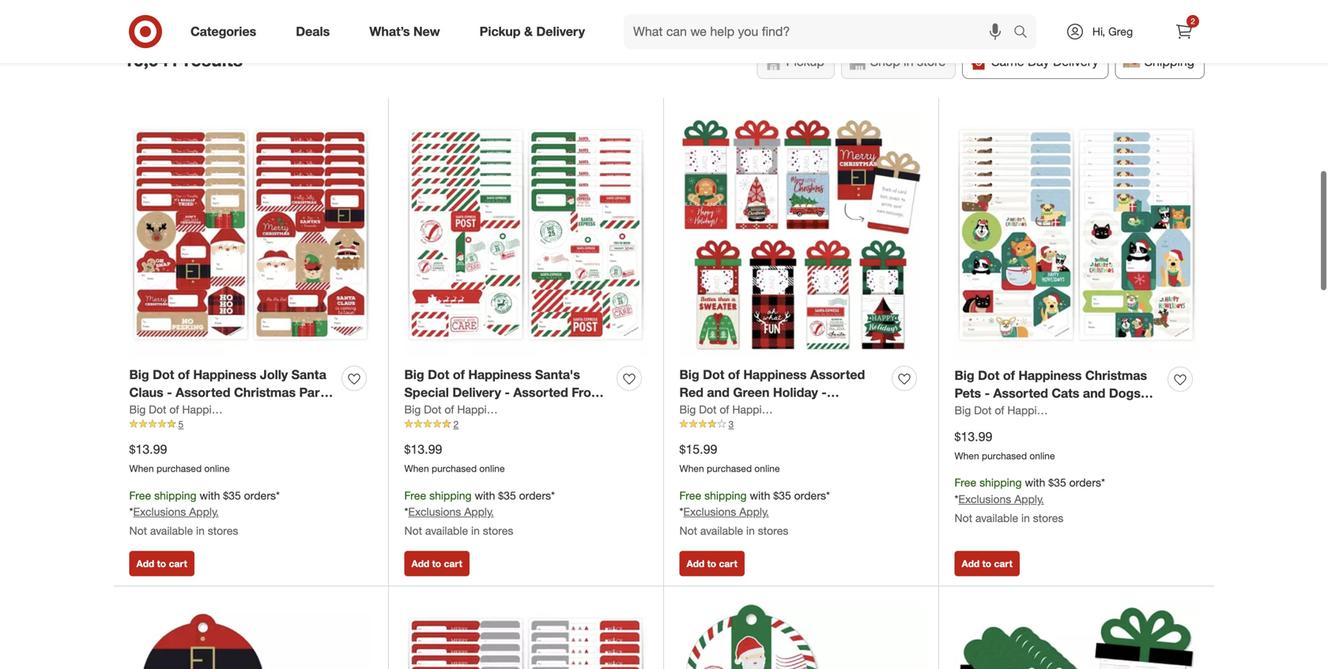 Task type: describe. For each thing, give the bounding box(es) containing it.
same day delivery
[[992, 54, 1099, 69]]

dot for 2
[[424, 403, 442, 417]]

free shipping with $35 orders* * exclusions apply. not available in stores for 5
[[129, 489, 280, 538]]

santa
[[291, 367, 326, 383]]

happiness inside big dot of happiness jolly santa claus - assorted christmas party gift tag labels - to and from stickers - 12 sheets - 120 stickers
[[193, 367, 257, 383]]

$13.99 for 2
[[404, 442, 442, 458]]

free for 2
[[404, 489, 426, 503]]

$35 for 5
[[223, 489, 241, 503]]

cart for 3
[[719, 558, 738, 570]]

big dot of happiness link for 3
[[680, 402, 785, 418]]

free for 5
[[129, 489, 151, 503]]

pickup for pickup
[[786, 54, 825, 69]]

add to cart for 5
[[136, 558, 187, 570]]

to for 3
[[707, 558, 717, 570]]

in for 2
[[471, 524, 480, 538]]

exclusions apply. button for 5
[[133, 505, 219, 520]]

purchased for 3
[[707, 463, 752, 475]]

gift
[[129, 403, 151, 419]]

deals
[[296, 24, 330, 39]]

free shipping with $35 orders* * exclusions apply. not available in stores for 3
[[680, 489, 830, 538]]

3
[[729, 419, 734, 431]]

shop in store
[[870, 54, 946, 69]]

delivery for same day delivery
[[1053, 54, 1099, 69]]

1 stickers from the left
[[129, 421, 178, 437]]

exclusions for 5
[[133, 505, 186, 519]]

0 vertical spatial 2
[[1191, 16, 1196, 26]]

4 add from the left
[[962, 558, 980, 570]]

shipping button
[[1115, 44, 1205, 79]]

not for 2
[[404, 524, 422, 538]]

same day delivery button
[[963, 44, 1109, 79]]

to for 2
[[432, 558, 441, 570]]

$35 for 2
[[498, 489, 516, 503]]

in inside shop in store "button"
[[904, 54, 914, 69]]

$35 for 3
[[774, 489, 791, 503]]

from
[[274, 403, 305, 419]]

pickup & delivery link
[[466, 14, 605, 49]]

claus
[[129, 385, 163, 401]]

same
[[992, 54, 1025, 69]]

add to cart button for 2
[[404, 552, 470, 577]]

cart for 5
[[169, 558, 187, 570]]

pickup & delivery
[[480, 24, 585, 39]]

assorted
[[176, 385, 231, 401]]

orders* for 3
[[794, 489, 830, 503]]

in for 3
[[747, 524, 755, 538]]

add for 2
[[412, 558, 430, 570]]

deals link
[[282, 14, 350, 49]]

dot for 3
[[699, 403, 717, 417]]

big dot of happiness for 5
[[129, 403, 235, 417]]

categories
[[191, 24, 256, 39]]

shipping for 5
[[154, 489, 197, 503]]

4 cart from the left
[[994, 558, 1013, 570]]

sheets
[[208, 421, 249, 437]]

* for 5
[[129, 505, 133, 519]]

$15.99
[[680, 442, 718, 458]]

4 add to cart from the left
[[962, 558, 1013, 570]]

dot inside big dot of happiness jolly santa claus - assorted christmas party gift tag labels - to and from stickers - 12 sheets - 120 stickers
[[153, 367, 174, 383]]

greg
[[1109, 25, 1133, 38]]

1 vertical spatial 2 link
[[404, 418, 648, 432]]

available for 5
[[150, 524, 193, 538]]

- left to at the bottom left of the page
[[222, 403, 227, 419]]

shop
[[870, 54, 900, 69]]

in for 5
[[196, 524, 205, 538]]

exclusions for 2
[[408, 505, 461, 519]]

free shipping with $35 orders* * exclusions apply. not available in stores for 2
[[404, 489, 555, 538]]

- left 120 on the bottom of page
[[253, 421, 258, 437]]

$13.99 for 5
[[129, 442, 167, 458]]

with for 2
[[475, 489, 495, 503]]

add to cart button for 5
[[129, 552, 194, 577]]

online for 5
[[204, 463, 230, 475]]

$13.99 when purchased online for 2
[[404, 442, 505, 475]]

cart for 2
[[444, 558, 463, 570]]

big dot of happiness link for 5
[[129, 402, 235, 418]]

what's new
[[369, 24, 440, 39]]



Task type: locate. For each thing, give the bounding box(es) containing it.
12
[[190, 421, 204, 437]]

big dot of happiness jolly santa claus - christmas party favor gift tags (set of 20) image
[[129, 603, 373, 670], [129, 603, 373, 670]]

add to cart for 2
[[412, 558, 463, 570]]

purchased for 2
[[432, 463, 477, 475]]

pickup down "what can we help you find? suggestions appear below" search box
[[786, 54, 825, 69]]

4 to from the left
[[983, 558, 992, 570]]

happiness for 3
[[733, 403, 785, 417]]

stores
[[1033, 512, 1064, 525], [208, 524, 238, 538], [483, 524, 514, 538], [758, 524, 789, 538]]

big for 5
[[129, 403, 146, 417]]

jolly
[[260, 367, 288, 383]]

big for 2
[[404, 403, 421, 417]]

big dot of happiness
[[129, 403, 235, 417], [404, 403, 510, 417], [680, 403, 785, 417], [955, 404, 1061, 418]]

pickup button
[[757, 44, 835, 79]]

pickup inside button
[[786, 54, 825, 69]]

shipping for 2
[[430, 489, 472, 503]]

120
[[262, 421, 283, 437]]

exclusions apply. button for 3
[[684, 505, 769, 520]]

2 link
[[1167, 14, 1202, 49], [404, 418, 648, 432]]

0 horizontal spatial $13.99 when purchased online
[[129, 442, 230, 475]]

add to cart button for 3
[[680, 552, 745, 577]]

&
[[524, 24, 533, 39]]

with for 5
[[200, 489, 220, 503]]

0 vertical spatial delivery
[[536, 24, 585, 39]]

delivery inside pickup & delivery link
[[536, 24, 585, 39]]

1 add to cart button from the left
[[129, 552, 194, 577]]

big dot of happiness christmas pets - assorted cats and dogs holiday party gift tag labels - to and from stickers - 12 sheets - 120 stickers image
[[955, 113, 1199, 358], [955, 113, 1199, 358]]

3 add to cart button from the left
[[680, 552, 745, 577]]

- up the tag on the bottom of the page
[[167, 385, 172, 401]]

1 add to cart from the left
[[136, 558, 187, 570]]

stickers down the tag on the bottom of the page
[[129, 421, 178, 437]]

delivery right day
[[1053, 54, 1099, 69]]

when for 2
[[404, 463, 429, 475]]

of
[[178, 367, 190, 383], [169, 403, 179, 417], [445, 403, 454, 417], [720, 403, 729, 417], [995, 404, 1005, 418]]

stickers down from
[[286, 421, 335, 437]]

exclusions for 3
[[684, 505, 736, 519]]

1 vertical spatial delivery
[[1053, 54, 1099, 69]]

big dot of happiness for 3
[[680, 403, 785, 417]]

0 horizontal spatial stickers
[[129, 421, 178, 437]]

happiness
[[193, 367, 257, 383], [182, 403, 235, 417], [457, 403, 510, 417], [733, 403, 785, 417], [1008, 404, 1061, 418]]

add to cart for 3
[[687, 558, 738, 570]]

when for 3
[[680, 463, 704, 475]]

0 vertical spatial 2 link
[[1167, 14, 1202, 49]]

* for 2
[[404, 505, 408, 519]]

2 add from the left
[[412, 558, 430, 570]]

exclusions apply. button
[[959, 492, 1044, 508], [133, 505, 219, 520], [408, 505, 494, 520], [684, 505, 769, 520]]

0 horizontal spatial 2
[[454, 419, 459, 431]]

pickup left &
[[480, 24, 521, 39]]

add for 5
[[136, 558, 154, 570]]

apply. for 2
[[464, 505, 494, 519]]

online
[[1030, 450, 1055, 462], [204, 463, 230, 475], [480, 463, 505, 475], [755, 463, 780, 475]]

*
[[955, 493, 959, 507], [129, 505, 133, 519], [404, 505, 408, 519], [680, 505, 684, 519]]

labels
[[179, 403, 219, 419]]

of for 3
[[720, 403, 729, 417]]

in
[[904, 54, 914, 69], [1022, 512, 1030, 525], [196, 524, 205, 538], [471, 524, 480, 538], [747, 524, 755, 538]]

happiness for 2
[[457, 403, 510, 417]]

big dot of happiness santa's special delivery - assorted from santa claus christmas gift tag labels - to and from stickers - 12 sheets - 120 stickers image
[[404, 113, 648, 357], [404, 113, 648, 357]]

when for 5
[[129, 463, 154, 475]]

tag
[[154, 403, 175, 419]]

when
[[955, 450, 980, 462], [129, 463, 154, 475], [404, 463, 429, 475], [680, 463, 704, 475]]

search button
[[1007, 14, 1045, 52]]

big dot of happiness jolly santa claus - assorted christmas party gift tag labels - to and from stickers - 12 sheets - 120 stickers image
[[129, 113, 373, 357], [129, 113, 373, 357]]

cart
[[169, 558, 187, 570], [444, 558, 463, 570], [719, 558, 738, 570], [994, 558, 1013, 570]]

of for 2
[[445, 403, 454, 417]]

results
[[184, 49, 243, 71]]

5 link
[[129, 418, 373, 432]]

big dot of happiness jolly santa claus - assorted christmas party gift tag labels - to and from stickers - 12 sheets - 120 stickers
[[129, 367, 335, 437]]

1 vertical spatial pickup
[[786, 54, 825, 69]]

christmas
[[234, 385, 296, 401]]

delivery inside same day delivery button
[[1053, 54, 1099, 69]]

4 add to cart button from the left
[[955, 552, 1020, 577]]

0 horizontal spatial delivery
[[536, 24, 585, 39]]

purchased
[[982, 450, 1027, 462], [157, 463, 202, 475], [432, 463, 477, 475], [707, 463, 752, 475]]

to
[[157, 558, 166, 570], [432, 558, 441, 570], [707, 558, 717, 570], [983, 558, 992, 570]]

what's new link
[[356, 14, 460, 49]]

orders* for 5
[[244, 489, 280, 503]]

1 horizontal spatial 2 link
[[1167, 14, 1202, 49]]

* for 3
[[680, 505, 684, 519]]

1 to from the left
[[157, 558, 166, 570]]

online for 3
[[755, 463, 780, 475]]

apply. for 5
[[189, 505, 219, 519]]

search
[[1007, 25, 1045, 41]]

stores for 5
[[208, 524, 238, 538]]

delivery right &
[[536, 24, 585, 39]]

purchased inside '$15.99 when purchased online'
[[707, 463, 752, 475]]

1 horizontal spatial $13.99
[[404, 442, 442, 458]]

3 link
[[680, 418, 923, 432]]

- left 12
[[182, 421, 187, 437]]

1 horizontal spatial $13.99 when purchased online
[[404, 442, 505, 475]]

add to cart
[[136, 558, 187, 570], [412, 558, 463, 570], [687, 558, 738, 570], [962, 558, 1013, 570]]

not
[[955, 512, 973, 525], [129, 524, 147, 538], [404, 524, 422, 538], [680, 524, 698, 538]]

and
[[248, 403, 271, 419]]

happiness for 5
[[182, 403, 235, 417]]

big dot of happiness for 2
[[404, 403, 510, 417]]

2 to from the left
[[432, 558, 441, 570]]

$13.99
[[955, 429, 993, 445], [129, 442, 167, 458], [404, 442, 442, 458]]

$13.99 when purchased online for 5
[[129, 442, 230, 475]]

$35
[[1049, 476, 1067, 490], [223, 489, 241, 503], [498, 489, 516, 503], [774, 489, 791, 503]]

3 to from the left
[[707, 558, 717, 570]]

2 add to cart button from the left
[[404, 552, 470, 577]]

to for 5
[[157, 558, 166, 570]]

dot for 5
[[149, 403, 166, 417]]

0 horizontal spatial 2 link
[[404, 418, 648, 432]]

shop in store button
[[841, 44, 956, 79]]

big dot of happiness plaid teacher appreciation - holiday and christmas gifts money and gift card sleeves - nifty gifty card holders - 8 ct image
[[955, 603, 1199, 670], [955, 603, 1199, 670]]

apply. for 3
[[740, 505, 769, 519]]

big inside big dot of happiness jolly santa claus - assorted christmas party gift tag labels - to and from stickers - 12 sheets - 120 stickers
[[129, 367, 149, 383]]

exclusions
[[959, 493, 1012, 507], [133, 505, 186, 519], [408, 505, 461, 519], [684, 505, 736, 519]]

3 cart from the left
[[719, 558, 738, 570]]

available for 3
[[701, 524, 743, 538]]

add to cart button
[[129, 552, 194, 577], [404, 552, 470, 577], [680, 552, 745, 577], [955, 552, 1020, 577]]

purchased for 5
[[157, 463, 202, 475]]

stores for 3
[[758, 524, 789, 538]]

big dot of happiness santa's special delivery - from santa claus christmas favor gift tags (set of 20) image
[[680, 603, 923, 670], [680, 603, 923, 670]]

big dot of happiness link for 2
[[404, 402, 510, 418]]

orders* for 2
[[519, 489, 555, 503]]

stickers
[[129, 421, 178, 437], [286, 421, 335, 437]]

of for 5
[[169, 403, 179, 417]]

with
[[1025, 476, 1046, 490], [200, 489, 220, 503], [475, 489, 495, 503], [750, 489, 771, 503]]

dot
[[153, 367, 174, 383], [149, 403, 166, 417], [424, 403, 442, 417], [699, 403, 717, 417], [974, 404, 992, 418]]

available
[[976, 512, 1019, 525], [150, 524, 193, 538], [425, 524, 468, 538], [701, 524, 743, 538]]

to
[[231, 403, 245, 419]]

big for 3
[[680, 403, 696, 417]]

big dot of happiness link
[[129, 402, 235, 418], [404, 402, 510, 418], [680, 402, 785, 418], [955, 403, 1061, 419]]

when inside '$15.99 when purchased online'
[[680, 463, 704, 475]]

1 horizontal spatial delivery
[[1053, 54, 1099, 69]]

orders*
[[1070, 476, 1105, 490], [244, 489, 280, 503], [519, 489, 555, 503], [794, 489, 830, 503]]

stores for 2
[[483, 524, 514, 538]]

categories link
[[177, 14, 276, 49]]

16,941
[[123, 49, 179, 71]]

3 add from the left
[[687, 558, 705, 570]]

1 add from the left
[[136, 558, 154, 570]]

3 add to cart from the left
[[687, 558, 738, 570]]

2 add to cart from the left
[[412, 558, 463, 570]]

not for 3
[[680, 524, 698, 538]]

delivery for pickup & delivery
[[536, 24, 585, 39]]

1 vertical spatial 2
[[454, 419, 459, 431]]

2 horizontal spatial $13.99
[[955, 429, 993, 445]]

party
[[299, 385, 332, 401]]

$15.99 when purchased online
[[680, 442, 780, 475]]

online for 2
[[480, 463, 505, 475]]

2 stickers from the left
[[286, 421, 335, 437]]

big dot of happiness assorted red and green holiday - christmas money and gift card sleeves - nifty gifty card holders - 8 ct image
[[680, 113, 923, 357], [680, 113, 923, 357]]

5
[[178, 419, 184, 431]]

free shipping with $35 orders* * exclusions apply. not available in stores
[[955, 476, 1105, 525], [129, 489, 280, 538], [404, 489, 555, 538], [680, 489, 830, 538]]

-
[[167, 385, 172, 401], [222, 403, 227, 419], [182, 421, 187, 437], [253, 421, 258, 437]]

1 horizontal spatial stickers
[[286, 421, 335, 437]]

pickup for pickup & delivery
[[480, 24, 521, 39]]

shipping
[[980, 476, 1022, 490], [154, 489, 197, 503], [430, 489, 472, 503], [705, 489, 747, 503]]

store
[[917, 54, 946, 69]]

big dot of happiness jolly santa claus - assorted christmas party gift tag labels - to and from stickers - 12 sheets - 120 stickers link
[[129, 366, 336, 437]]

available for 2
[[425, 524, 468, 538]]

$13.99 when purchased online
[[955, 429, 1055, 462], [129, 442, 230, 475], [404, 442, 505, 475]]

16,941 results
[[123, 49, 243, 71]]

big
[[129, 367, 149, 383], [129, 403, 146, 417], [404, 403, 421, 417], [680, 403, 696, 417], [955, 404, 971, 418]]

exclusions apply. button for 2
[[408, 505, 494, 520]]

2
[[1191, 16, 1196, 26], [454, 419, 459, 431]]

free
[[955, 476, 977, 490], [129, 489, 151, 503], [404, 489, 426, 503], [680, 489, 702, 503]]

online inside '$15.99 when purchased online'
[[755, 463, 780, 475]]

2 cart from the left
[[444, 558, 463, 570]]

add for 3
[[687, 558, 705, 570]]

shipping for 3
[[705, 489, 747, 503]]

shipping
[[1145, 54, 1195, 69]]

not for 5
[[129, 524, 147, 538]]

what's
[[369, 24, 410, 39]]

0 vertical spatial pickup
[[480, 24, 521, 39]]

What can we help you find? suggestions appear below search field
[[624, 14, 1018, 49]]

2 horizontal spatial $13.99 when purchased online
[[955, 429, 1055, 462]]

1 horizontal spatial pickup
[[786, 54, 825, 69]]

new
[[413, 24, 440, 39]]

delivery
[[536, 24, 585, 39], [1053, 54, 1099, 69]]

of inside big dot of happiness jolly santa claus - assorted christmas party gift tag labels - to and from stickers - 12 sheets - 120 stickers
[[178, 367, 190, 383]]

0 horizontal spatial $13.99
[[129, 442, 167, 458]]

hi,
[[1093, 25, 1106, 38]]

pickup
[[480, 24, 521, 39], [786, 54, 825, 69]]

apply.
[[1015, 493, 1044, 507], [189, 505, 219, 519], [464, 505, 494, 519], [740, 505, 769, 519]]

free for 3
[[680, 489, 702, 503]]

hi, greg
[[1093, 25, 1133, 38]]

add
[[136, 558, 154, 570], [412, 558, 430, 570], [687, 558, 705, 570], [962, 558, 980, 570]]

1 cart from the left
[[169, 558, 187, 570]]

big dot of happiness christmas gnomes - assorted holiday party gift tag labels - to and from stickers - 12 sheets - 120 stickers image
[[404, 603, 648, 670], [404, 603, 648, 670]]

1 horizontal spatial 2
[[1191, 16, 1196, 26]]

with for 3
[[750, 489, 771, 503]]

0 horizontal spatial pickup
[[480, 24, 521, 39]]

day
[[1028, 54, 1050, 69]]



Task type: vqa. For each thing, say whether or not it's contained in the screenshot.
the Big Dot of Happiness link corresponding to 2
yes



